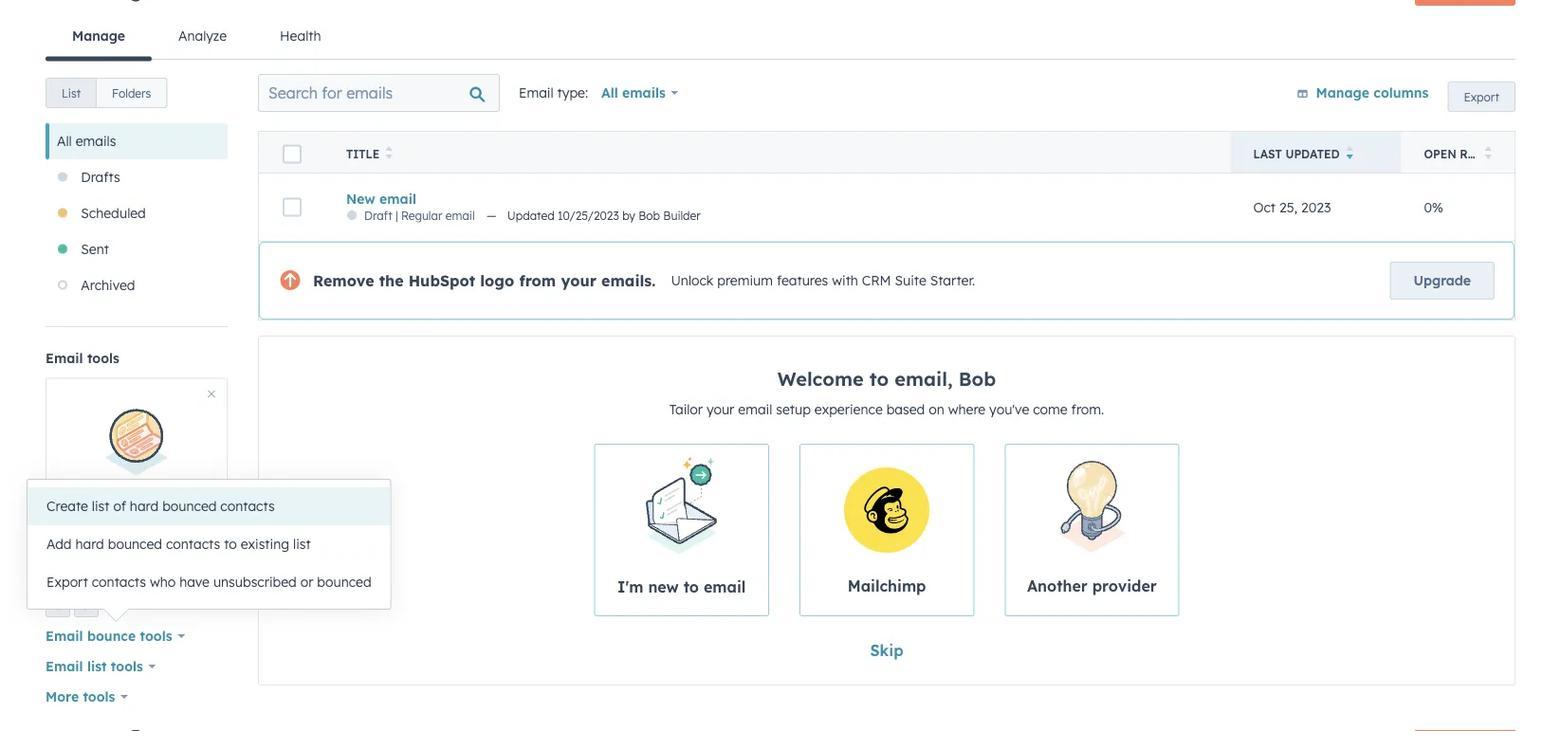 Task type: vqa. For each thing, say whether or not it's contained in the screenshot.
Install Hubspot Chat
no



Task type: locate. For each thing, give the bounding box(es) containing it.
1 horizontal spatial have
[[180, 574, 210, 591]]

all down list
[[57, 133, 72, 149]]

0 vertical spatial all emails
[[602, 84, 666, 101]]

0 horizontal spatial manage
[[72, 28, 125, 44]]

manage left columns
[[1317, 84, 1370, 101]]

emails up 'drafts'
[[76, 133, 116, 149]]

unsubscribed
[[213, 574, 297, 591]]

email
[[380, 190, 417, 207], [446, 209, 475, 223], [738, 401, 773, 418], [704, 577, 746, 596]]

0 vertical spatial from
[[519, 271, 556, 290]]

0 horizontal spatial have
[[57, 543, 83, 557]]

0 horizontal spatial bob
[[639, 209, 660, 223]]

1 vertical spatial all
[[57, 133, 72, 149]]

welcome to email, bob
[[778, 367, 997, 391]]

1 horizontal spatial manage
[[1317, 84, 1370, 101]]

all right type:
[[602, 84, 618, 101]]

|
[[396, 209, 398, 223]]

1 vertical spatial to
[[224, 536, 237, 553]]

1 horizontal spatial emails
[[119, 559, 154, 573]]

0 vertical spatial emails
[[623, 84, 666, 101]]

crm
[[862, 273, 892, 289]]

export
[[1465, 90, 1500, 104], [46, 574, 88, 591]]

1 vertical spatial have
[[180, 574, 210, 591]]

list right 'existing'
[[293, 536, 311, 553]]

who inside button
[[150, 574, 176, 591]]

email for email type:
[[519, 84, 554, 101]]

archived
[[81, 277, 135, 294]]

updated
[[507, 209, 555, 223]]

group containing list
[[46, 78, 167, 108]]

emails inside popup button
[[623, 84, 666, 101]]

1 vertical spatial manage
[[1317, 84, 1370, 101]]

0 horizontal spatial of
[[113, 498, 126, 515]]

1 vertical spatial export
[[46, 574, 88, 591]]

of inside button
[[113, 498, 126, 515]]

bounced
[[148, 487, 200, 502], [162, 498, 217, 515], [108, 536, 162, 553], [114, 543, 160, 557], [317, 574, 372, 591]]

1 vertical spatial all emails
[[57, 133, 116, 149]]

i'm
[[618, 577, 644, 596]]

who inside create hard bounced list create a list of contacts who have hard bounced from your emails
[[191, 527, 214, 541]]

press to sort. image right open
[[1485, 146, 1493, 159]]

email,
[[895, 367, 953, 391]]

of up add hard bounced contacts to existing list
[[113, 498, 126, 515]]

emails
[[623, 84, 666, 101], [76, 133, 116, 149], [119, 559, 154, 573]]

of right a on the bottom left
[[127, 527, 138, 541]]

create
[[73, 487, 113, 502], [46, 498, 88, 515], [60, 527, 95, 541]]

0 horizontal spatial emails
[[76, 133, 116, 149]]

with
[[832, 273, 859, 289]]

email inside dropdown button
[[46, 628, 83, 645]]

1 vertical spatial of
[[127, 527, 138, 541]]

provider
[[1093, 577, 1157, 596]]

of inside create hard bounced list create a list of contacts who have hard bounced from your emails
[[127, 527, 138, 541]]

0 horizontal spatial press to sort. image
[[386, 146, 393, 159]]

analyze button
[[152, 13, 253, 59]]

on
[[929, 401, 945, 418]]

archived button
[[46, 268, 228, 304]]

2 vertical spatial emails
[[119, 559, 154, 573]]

Another provider checkbox
[[1005, 444, 1180, 617]]

manage for manage
[[72, 28, 125, 44]]

all emails right type:
[[602, 84, 666, 101]]

list
[[92, 498, 110, 515], [128, 503, 145, 518], [109, 527, 124, 541], [293, 536, 311, 553], [87, 658, 107, 675]]

tools inside dropdown button
[[140, 628, 172, 645]]

1 horizontal spatial to
[[684, 577, 699, 596]]

0 vertical spatial of
[[113, 498, 126, 515]]

email left type:
[[519, 84, 554, 101]]

export inside export button
[[1465, 90, 1500, 104]]

email down previous image
[[46, 628, 83, 645]]

all emails up 'drafts'
[[57, 133, 116, 149]]

contacts down create list of hard bounced contacts button
[[166, 536, 220, 553]]

bounce
[[87, 628, 136, 645]]

email left —
[[446, 209, 475, 223]]

emails down add hard bounced contacts to existing list
[[119, 559, 154, 573]]

1 horizontal spatial your
[[561, 271, 597, 290]]

banner
[[46, 0, 1516, 13]]

contacts up 'existing'
[[220, 498, 275, 515]]

1 vertical spatial bob
[[959, 367, 997, 391]]

list inside 'button'
[[293, 536, 311, 553]]

0 vertical spatial export
[[1465, 90, 1500, 104]]

email bounce tools button
[[46, 623, 185, 650]]

1 press to sort. element from the left
[[386, 146, 393, 162]]

2 vertical spatial your
[[192, 543, 216, 557]]

to up tailor your email setup experience based on where you've come from.
[[870, 367, 889, 391]]

create up a on the bottom left
[[73, 487, 113, 502]]

tools right bounce
[[140, 628, 172, 645]]

where
[[949, 401, 986, 418]]

unlock
[[671, 273, 714, 289]]

sent
[[81, 241, 109, 258]]

2 horizontal spatial emails
[[623, 84, 666, 101]]

1 horizontal spatial of
[[127, 527, 138, 541]]

0 vertical spatial who
[[191, 527, 214, 541]]

2 press to sort. image from the left
[[1485, 146, 1493, 159]]

2 horizontal spatial your
[[707, 401, 735, 418]]

all emails button
[[596, 74, 680, 112]]

1 horizontal spatial bob
[[959, 367, 997, 391]]

more
[[46, 689, 79, 705]]

1 horizontal spatial from
[[519, 271, 556, 290]]

your right the tailor at bottom
[[707, 401, 735, 418]]

email inside popup button
[[46, 658, 83, 675]]

manage for manage columns
[[1317, 84, 1370, 101]]

mailchimp
[[848, 577, 927, 596]]

Search for emails search field
[[258, 74, 500, 112]]

navigation containing manage
[[46, 13, 1516, 61]]

draft
[[364, 209, 392, 223]]

0 vertical spatial your
[[561, 271, 597, 290]]

press to sort. element
[[386, 146, 393, 162], [1485, 146, 1493, 162]]

press to sort. element right open
[[1485, 146, 1493, 162]]

1 horizontal spatial all emails
[[602, 84, 666, 101]]

1 horizontal spatial who
[[191, 527, 214, 541]]

all emails button
[[46, 123, 228, 159]]

export up rate
[[1465, 90, 1500, 104]]

2 press to sort. element from the left
[[1485, 146, 1493, 162]]

contacts inside create hard bounced list create a list of contacts who have hard bounced from your emails
[[141, 527, 188, 541]]

contacts down create list of hard bounced contacts
[[141, 527, 188, 541]]

list up more tools popup button
[[87, 658, 107, 675]]

list inside popup button
[[87, 658, 107, 675]]

logo
[[480, 271, 515, 290]]

press to sort. element right title
[[386, 146, 393, 162]]

emails right type:
[[623, 84, 666, 101]]

email tools
[[46, 350, 120, 367]]

your up export contacts who have unsubscribed or bounced
[[192, 543, 216, 557]]

all emails inside popup button
[[602, 84, 666, 101]]

2023
[[1302, 199, 1332, 216]]

emails inside create hard bounced list create a list of contacts who have hard bounced from your emails
[[119, 559, 154, 573]]

1 vertical spatial who
[[150, 574, 176, 591]]

add hard bounced contacts to existing list
[[46, 536, 311, 553]]

press to sort. element inside open rate button
[[1485, 146, 1493, 162]]

0 horizontal spatial your
[[192, 543, 216, 557]]

your left emails.
[[561, 271, 597, 290]]

contacts
[[220, 498, 275, 515], [141, 527, 188, 541], [166, 536, 220, 553], [92, 574, 146, 591]]

bob up where
[[959, 367, 997, 391]]

email down archived
[[46, 350, 83, 367]]

create list of hard bounced contacts button
[[28, 488, 391, 526]]

starter.
[[931, 273, 976, 289]]

export inside export contacts who have unsubscribed or bounced button
[[46, 574, 88, 591]]

email up more
[[46, 658, 83, 675]]

press to sort. image
[[386, 146, 393, 159], [1485, 146, 1493, 159]]

press to sort. image for title
[[386, 146, 393, 159]]

come
[[1034, 401, 1068, 418]]

create up add
[[46, 498, 88, 515]]

who down add hard bounced contacts to existing list
[[150, 574, 176, 591]]

to left 'existing'
[[224, 536, 237, 553]]

group
[[46, 78, 167, 108]]

oct 25, 2023
[[1254, 199, 1332, 216]]

1 horizontal spatial press to sort. image
[[1485, 146, 1493, 159]]

from
[[519, 271, 556, 290], [164, 543, 189, 557]]

press to sort. image inside open rate button
[[1485, 146, 1493, 159]]

I'm new to email checkbox
[[594, 444, 769, 617]]

manage inside button
[[72, 28, 125, 44]]

create inside button
[[46, 498, 88, 515]]

1 vertical spatial your
[[707, 401, 735, 418]]

email right new
[[704, 577, 746, 596]]

1 vertical spatial from
[[164, 543, 189, 557]]

who down create list of hard bounced contacts button
[[191, 527, 214, 541]]

from right logo
[[519, 271, 556, 290]]

0 vertical spatial all
[[602, 84, 618, 101]]

0 vertical spatial manage
[[72, 28, 125, 44]]

features
[[777, 273, 829, 289]]

0 horizontal spatial all emails
[[57, 133, 116, 149]]

25,
[[1280, 199, 1298, 216]]

create left a on the bottom left
[[60, 527, 95, 541]]

0 horizontal spatial all
[[57, 133, 72, 149]]

0 horizontal spatial to
[[224, 536, 237, 553]]

drafts
[[81, 169, 120, 186]]

to
[[870, 367, 889, 391], [224, 536, 237, 553], [684, 577, 699, 596]]

analyze
[[178, 28, 227, 44]]

0 horizontal spatial press to sort. element
[[386, 146, 393, 162]]

all inside button
[[57, 133, 72, 149]]

all emails inside button
[[57, 133, 116, 149]]

1 horizontal spatial press to sort. element
[[1485, 146, 1493, 162]]

manage up list
[[72, 28, 125, 44]]

of
[[113, 498, 126, 515], [127, 527, 138, 541]]

descending sort. press to sort ascending. image
[[1347, 146, 1354, 159]]

navigation
[[46, 13, 1516, 61]]

have up previous image
[[57, 543, 83, 557]]

0 vertical spatial have
[[57, 543, 83, 557]]

1 press to sort. image from the left
[[386, 146, 393, 159]]

2 horizontal spatial to
[[870, 367, 889, 391]]

2 vertical spatial to
[[684, 577, 699, 596]]

1 horizontal spatial all
[[602, 84, 618, 101]]

email list tools
[[46, 658, 143, 675]]

0 horizontal spatial export
[[46, 574, 88, 591]]

1 horizontal spatial export
[[1465, 90, 1500, 104]]

press to sort. image inside title button
[[386, 146, 393, 159]]

0 horizontal spatial from
[[164, 543, 189, 557]]

1 vertical spatial emails
[[76, 133, 116, 149]]

contacts up next image
[[92, 574, 146, 591]]

scheduled button
[[46, 195, 228, 232]]

0 horizontal spatial who
[[150, 574, 176, 591]]

export up previous image
[[46, 574, 88, 591]]

from inside create hard bounced list create a list of contacts who have hard bounced from your emails
[[164, 543, 189, 557]]

have down add hard bounced contacts to existing list 'button' at left bottom
[[180, 574, 210, 591]]

from up export contacts who have unsubscribed or bounced
[[164, 543, 189, 557]]

who
[[191, 527, 214, 541], [150, 574, 176, 591]]

have inside create hard bounced list create a list of contacts who have hard bounced from your emails
[[57, 543, 83, 557]]

list up a on the bottom left
[[92, 498, 110, 515]]

Mailchimp checkbox
[[800, 444, 975, 617]]

your
[[561, 271, 597, 290], [707, 401, 735, 418], [192, 543, 216, 557]]

descending sort. press to sort ascending. element
[[1347, 146, 1354, 162]]

setup
[[776, 401, 811, 418]]

press to sort. image right title
[[386, 146, 393, 159]]

manage inside manage columns button
[[1317, 84, 1370, 101]]

press to sort. element for open rate
[[1485, 146, 1493, 162]]

press to sort. element inside title button
[[386, 146, 393, 162]]

emails inside button
[[76, 133, 116, 149]]

bob right the by
[[639, 209, 660, 223]]

to right new
[[684, 577, 699, 596]]

new
[[648, 577, 679, 596]]

0 vertical spatial bob
[[639, 209, 660, 223]]

hard
[[117, 487, 145, 502], [130, 498, 159, 515], [75, 536, 104, 553], [86, 543, 111, 557]]

have
[[57, 543, 83, 557], [180, 574, 210, 591]]



Task type: describe. For each thing, give the bounding box(es) containing it.
export contacts who have unsubscribed or bounced
[[46, 574, 372, 591]]

List button
[[46, 78, 97, 108]]

builder
[[664, 209, 701, 223]]

suite
[[895, 273, 927, 289]]

— updated 10/25/2023 by bob builder
[[484, 209, 701, 223]]

bounced inside 'button'
[[108, 536, 162, 553]]

unlock premium features with crm suite starter.
[[671, 273, 976, 289]]

last updated button
[[1231, 131, 1402, 173]]

from.
[[1072, 401, 1105, 418]]

create for hard
[[73, 487, 113, 502]]

tools down archived
[[87, 350, 120, 367]]

tailor
[[670, 401, 703, 418]]

email for email bounce tools
[[46, 628, 83, 645]]

add hard bounced contacts to existing list button
[[28, 526, 391, 564]]

manage columns
[[1317, 84, 1429, 101]]

10/25/2023
[[558, 209, 619, 223]]

email type:
[[519, 84, 588, 101]]

open rate
[[1425, 147, 1490, 161]]

previous image
[[52, 601, 64, 612]]

tailor your email setup experience based on where you've come from.
[[670, 401, 1105, 418]]

email inside checkbox
[[704, 577, 746, 596]]

have inside button
[[180, 574, 210, 591]]

email bounce tools
[[46, 628, 172, 645]]

sent button
[[46, 232, 228, 268]]

folders
[[112, 86, 151, 100]]

new
[[346, 190, 376, 207]]

a
[[99, 527, 106, 541]]

more tools
[[46, 689, 115, 705]]

more tools button
[[46, 684, 128, 711]]

all inside popup button
[[602, 84, 618, 101]]

email for email list tools
[[46, 658, 83, 675]]

list
[[62, 86, 81, 100]]

emails.
[[602, 271, 656, 290]]

press to sort. element for title
[[386, 146, 393, 162]]

press to sort. image for open rate
[[1485, 146, 1493, 159]]

health
[[280, 28, 321, 44]]

tools down email bounce tools dropdown button
[[111, 658, 143, 675]]

based
[[887, 401, 925, 418]]

next image
[[81, 601, 92, 612]]

to inside checkbox
[[684, 577, 699, 596]]

export for export contacts who have unsubscribed or bounced
[[46, 574, 88, 591]]

title
[[346, 147, 380, 161]]

export contacts who have unsubscribed or bounced button
[[28, 564, 391, 602]]

remove
[[313, 271, 374, 290]]

scheduled
[[81, 205, 146, 222]]

the
[[379, 271, 404, 290]]

updated
[[1286, 147, 1340, 161]]

export for export
[[1465, 90, 1500, 104]]

columns
[[1374, 84, 1429, 101]]

hubspot
[[409, 271, 476, 290]]

new email link
[[346, 190, 1208, 207]]

create hard bounced list create a list of contacts who have hard bounced from your emails
[[57, 487, 216, 573]]

drafts button
[[46, 159, 228, 195]]

create list of hard bounced contacts
[[46, 498, 275, 515]]

skip
[[871, 641, 904, 660]]

close image
[[208, 390, 215, 398]]

last
[[1254, 147, 1283, 161]]

health button
[[253, 13, 348, 59]]

0 vertical spatial to
[[870, 367, 889, 391]]

list inside button
[[92, 498, 110, 515]]

0%
[[1425, 199, 1444, 216]]

by
[[623, 209, 636, 223]]

hard inside button
[[130, 498, 159, 515]]

type:
[[557, 84, 588, 101]]

open rate button
[[1402, 131, 1516, 173]]

title button
[[324, 131, 1231, 173]]

welcome
[[778, 367, 864, 391]]

upgrade
[[1414, 272, 1472, 289]]

list right a on the bottom left
[[109, 527, 124, 541]]

email for email tools
[[46, 350, 83, 367]]

experience
[[815, 401, 883, 418]]

rate
[[1461, 147, 1490, 161]]

another
[[1028, 577, 1088, 596]]

email up |
[[380, 190, 417, 207]]

draft | regular email
[[364, 209, 475, 223]]

tools down "email list tools" popup button
[[83, 689, 115, 705]]

add
[[46, 536, 72, 553]]

upgrade link
[[1391, 262, 1495, 300]]

oct
[[1254, 199, 1276, 216]]

email list tools button
[[46, 654, 156, 680]]

open
[[1425, 147, 1457, 161]]

email left setup
[[738, 401, 773, 418]]

create for list
[[46, 498, 88, 515]]

skip button
[[871, 640, 904, 662]]

—
[[487, 209, 497, 223]]

i'm new to email
[[618, 577, 746, 596]]

export button
[[1448, 82, 1516, 112]]

your inside create hard bounced list create a list of contacts who have hard bounced from your emails
[[192, 543, 216, 557]]

another provider
[[1028, 577, 1157, 596]]

to inside 'button'
[[224, 536, 237, 553]]

another provider link
[[1005, 444, 1180, 617]]

you've
[[990, 401, 1030, 418]]

hard inside 'button'
[[75, 536, 104, 553]]

Folders button
[[96, 78, 167, 108]]

regular
[[401, 209, 443, 223]]

remove the hubspot logo from your emails.
[[313, 271, 656, 290]]

contacts inside 'button'
[[166, 536, 220, 553]]

last updated
[[1254, 147, 1340, 161]]

manage columns button
[[1297, 82, 1429, 106]]

or
[[301, 574, 314, 591]]

existing
[[241, 536, 289, 553]]

list up add hard bounced contacts to existing list
[[128, 503, 145, 518]]

new email
[[346, 190, 417, 207]]



